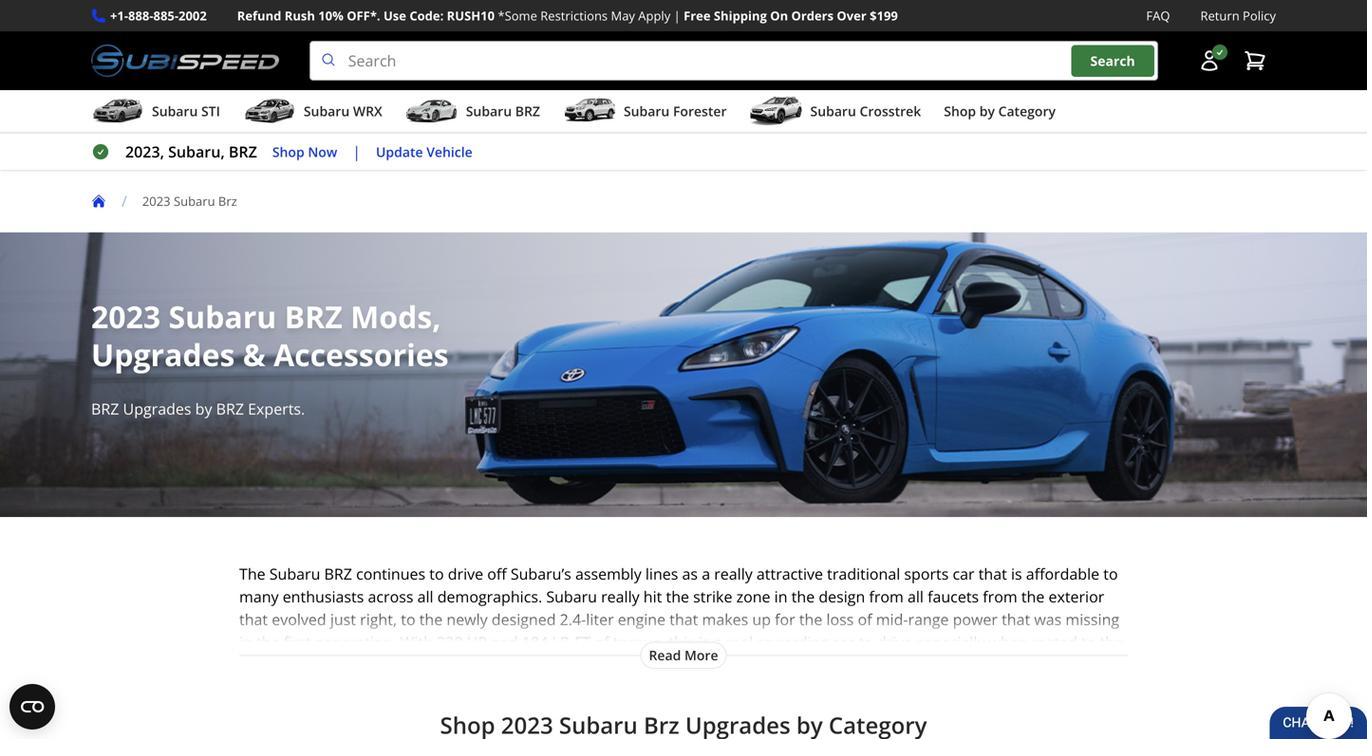 Task type: vqa. For each thing, say whether or not it's contained in the screenshot.
item
no



Task type: locate. For each thing, give the bounding box(es) containing it.
of
[[858, 610, 872, 630], [595, 633, 609, 653]]

from up power on the right bottom of the page
[[983, 587, 1018, 607]]

range
[[908, 610, 949, 630]]

search input field
[[309, 41, 1159, 81]]

0 vertical spatial really
[[714, 564, 753, 585]]

shipping
[[714, 7, 767, 24]]

1 horizontal spatial all
[[908, 587, 924, 607]]

hp
[[467, 633, 487, 653]]

in up close-
[[239, 633, 252, 653]]

2023
[[142, 193, 171, 210], [91, 296, 161, 338]]

1 horizontal spatial drive
[[877, 633, 913, 653]]

a left real
[[714, 633, 722, 653]]

0 horizontal spatial all
[[417, 587, 434, 607]]

drive left 'off' in the bottom left of the page
[[448, 564, 484, 585]]

/
[[122, 191, 127, 211]]

shop for shop now
[[272, 143, 305, 161]]

off*.
[[347, 7, 380, 24]]

subaru sti
[[152, 102, 220, 120]]

subaru inside 2023 subaru brz mods, upgrades & accessories
[[169, 296, 277, 338]]

manual
[[387, 655, 440, 676]]

brz
[[218, 193, 237, 210]]

design
[[819, 587, 865, 607]]

shop inside shop now link
[[272, 143, 305, 161]]

the down the attractive on the bottom of page
[[792, 587, 815, 607]]

6-
[[327, 655, 340, 676]]

10%
[[318, 7, 344, 24]]

184
[[522, 633, 548, 653]]

0 horizontal spatial drive
[[448, 564, 484, 585]]

0 vertical spatial 2023
[[142, 193, 171, 210]]

power
[[953, 610, 998, 630]]

a right as
[[702, 564, 710, 585]]

1 vertical spatial by
[[195, 399, 212, 419]]

shop now
[[272, 143, 337, 161]]

subaru crosstrek
[[811, 102, 921, 120]]

loss
[[827, 610, 854, 630]]

is right this
[[699, 633, 710, 653]]

the up close-
[[256, 633, 280, 653]]

0 horizontal spatial |
[[353, 142, 361, 162]]

search button
[[1072, 45, 1155, 77]]

a
[[702, 564, 710, 585], [714, 633, 722, 653]]

when
[[989, 633, 1028, 653]]

wrx
[[353, 102, 382, 120]]

that up this
[[670, 610, 698, 630]]

drive down the mid-
[[877, 633, 913, 653]]

subaru wrx button
[[243, 94, 382, 132]]

subaru crosstrek button
[[750, 94, 921, 132]]

1 horizontal spatial really
[[714, 564, 753, 585]]

2.4-
[[560, 610, 586, 630]]

1 horizontal spatial from
[[983, 587, 1018, 607]]

crosstrek
[[860, 102, 921, 120]]

the right for
[[799, 610, 823, 630]]

2023 inside 2023 subaru brz mods, upgrades & accessories
[[91, 296, 161, 338]]

the up was
[[1022, 587, 1045, 607]]

was
[[1035, 610, 1062, 630]]

of right ft
[[595, 633, 609, 653]]

over
[[837, 7, 867, 24]]

use
[[384, 7, 406, 24]]

1 vertical spatial 2023
[[91, 296, 161, 338]]

1 vertical spatial is
[[699, 633, 710, 653]]

0 horizontal spatial by
[[195, 399, 212, 419]]

0 horizontal spatial really
[[601, 587, 640, 607]]

off
[[487, 564, 507, 585]]

0 horizontal spatial from
[[869, 587, 904, 607]]

as
[[682, 564, 698, 585]]

that down 'many'
[[239, 610, 268, 630]]

1 vertical spatial in
[[239, 633, 252, 653]]

refund
[[237, 7, 281, 24]]

1 vertical spatial shop
[[272, 143, 305, 161]]

upgrades
[[91, 334, 235, 376], [123, 399, 191, 419]]

| right now
[[353, 142, 361, 162]]

+1-
[[110, 7, 128, 24]]

0 horizontal spatial a
[[702, 564, 710, 585]]

in
[[775, 587, 788, 607], [239, 633, 252, 653]]

orders
[[792, 7, 834, 24]]

by left category
[[980, 102, 995, 120]]

2023,
[[125, 142, 164, 162]]

by left experts.
[[195, 399, 212, 419]]

1 vertical spatial a
[[714, 633, 722, 653]]

0 vertical spatial a
[[702, 564, 710, 585]]

car
[[953, 564, 975, 585], [833, 633, 855, 653]]

the
[[239, 564, 266, 585]]

shop left now
[[272, 143, 305, 161]]

really
[[714, 564, 753, 585], [601, 587, 640, 607]]

sti
[[201, 102, 220, 120]]

makes
[[702, 610, 749, 630]]

to right continues in the bottom of the page
[[430, 564, 444, 585]]

assembly
[[575, 564, 642, 585]]

from
[[869, 587, 904, 607], [983, 587, 1018, 607]]

1 horizontal spatial shop
[[944, 102, 976, 120]]

1 vertical spatial car
[[833, 633, 855, 653]]

1 horizontal spatial is
[[1011, 564, 1022, 585]]

shop now link
[[272, 141, 337, 163]]

0 vertical spatial of
[[858, 610, 872, 630]]

that
[[979, 564, 1007, 585], [239, 610, 268, 630], [670, 610, 698, 630], [1002, 610, 1031, 630]]

0 horizontal spatial in
[[239, 633, 252, 653]]

0 vertical spatial car
[[953, 564, 975, 585]]

| left free
[[674, 7, 681, 24]]

subaru,
[[168, 142, 225, 162]]

subaru sti button
[[91, 94, 220, 132]]

1 vertical spatial of
[[595, 633, 609, 653]]

button image
[[1199, 50, 1221, 72]]

1 horizontal spatial a
[[714, 633, 722, 653]]

a subaru forester thumbnail image image
[[563, 97, 616, 125]]

many
[[239, 587, 279, 607]]

1 horizontal spatial |
[[674, 7, 681, 24]]

from up the mid-
[[869, 587, 904, 607]]

+1-888-885-2002
[[110, 7, 207, 24]]

really down 'assembly' on the left of page
[[601, 587, 640, 607]]

1 horizontal spatial by
[[980, 102, 995, 120]]

all down sports
[[908, 587, 924, 607]]

the up with
[[420, 610, 443, 630]]

mid-
[[876, 610, 908, 630]]

designed
[[492, 610, 556, 630]]

of right the loss
[[858, 610, 872, 630]]

shop inside shop by category dropdown button
[[944, 102, 976, 120]]

0 vertical spatial is
[[1011, 564, 1022, 585]]

0 vertical spatial upgrades
[[91, 334, 235, 376]]

885-
[[153, 7, 179, 24]]

exterior
[[1049, 587, 1105, 607]]

really up zone
[[714, 564, 753, 585]]

1 all from the left
[[417, 587, 434, 607]]

shop left category
[[944, 102, 976, 120]]

sports
[[905, 564, 949, 585]]

brz inside "the subaru brz continues to drive off subaru's assembly lines as a really attractive traditional sports car that is affordable to many enthusiasts across all demographics. subaru really hit the strike zone in the design from all faucets from the exterior that evolved just right, to the newly designed 2.4-liter engine that makes up for the loss of mid-range power that was missing in the first generation. with 228 hp and 184 lb-ft of torque, this is a real rewarding car to drive especially when mated to the close-ration 6-speed manual transmission."
[[324, 564, 352, 585]]

the down missing
[[1100, 633, 1124, 653]]

rush10
[[447, 7, 495, 24]]

car down the loss
[[833, 633, 855, 653]]

car up faucets
[[953, 564, 975, 585]]

subispeed logo image
[[91, 41, 279, 81]]

just
[[330, 610, 356, 630]]

0 vertical spatial in
[[775, 587, 788, 607]]

1 horizontal spatial car
[[953, 564, 975, 585]]

especially
[[917, 633, 985, 653]]

1 vertical spatial really
[[601, 587, 640, 607]]

restrictions
[[541, 7, 608, 24]]

right,
[[360, 610, 397, 630]]

lb-
[[552, 633, 575, 653]]

apply
[[638, 7, 671, 24]]

0 horizontal spatial shop
[[272, 143, 305, 161]]

brz
[[515, 102, 540, 120], [229, 142, 257, 162], [285, 296, 343, 338], [91, 399, 119, 419], [216, 399, 244, 419], [324, 564, 352, 585]]

all right across
[[417, 587, 434, 607]]

in up for
[[775, 587, 788, 607]]

1 vertical spatial |
[[353, 142, 361, 162]]

update
[[376, 143, 423, 161]]

0 vertical spatial by
[[980, 102, 995, 120]]

with
[[400, 633, 433, 653]]

0 vertical spatial shop
[[944, 102, 976, 120]]

generation.
[[315, 633, 396, 653]]

update vehicle
[[376, 143, 473, 161]]

subaru
[[152, 102, 198, 120], [304, 102, 350, 120], [466, 102, 512, 120], [624, 102, 670, 120], [811, 102, 857, 120], [174, 193, 215, 210], [169, 296, 277, 338], [269, 564, 320, 585], [546, 587, 597, 607]]

2023 for 2023 subaru brz
[[142, 193, 171, 210]]

0 vertical spatial |
[[674, 7, 681, 24]]

is left affordable
[[1011, 564, 1022, 585]]

faucets
[[928, 587, 979, 607]]

lines
[[646, 564, 678, 585]]

888-
[[128, 7, 153, 24]]



Task type: describe. For each thing, give the bounding box(es) containing it.
$199
[[870, 7, 898, 24]]

refund rush 10% off*. use code: rush10 *some restrictions may apply | free shipping on orders over $199
[[237, 7, 898, 24]]

for
[[775, 610, 796, 630]]

&
[[243, 334, 266, 376]]

0 vertical spatial drive
[[448, 564, 484, 585]]

the right hit
[[666, 587, 689, 607]]

engine
[[618, 610, 666, 630]]

228
[[437, 633, 463, 653]]

torque,
[[613, 633, 665, 653]]

the subaru brz continues to drive off subaru's assembly lines as a really attractive traditional sports car that is affordable to many enthusiasts across all demographics. subaru really hit the strike zone in the design from all faucets from the exterior that evolved just right, to the newly designed 2.4-liter engine that makes up for the loss of mid-range power that was missing in the first generation. with 228 hp and 184 lb-ft of torque, this is a real rewarding car to drive especially when mated to the close-ration 6-speed manual transmission.
[[239, 564, 1124, 676]]

2023 subaru brz link
[[142, 193, 252, 210]]

mated
[[1032, 633, 1078, 653]]

code:
[[410, 7, 444, 24]]

ft
[[575, 633, 591, 653]]

return policy link
[[1201, 6, 1276, 26]]

return policy
[[1201, 7, 1276, 24]]

to down the design
[[859, 633, 873, 653]]

read
[[649, 647, 681, 665]]

1 from from the left
[[869, 587, 904, 607]]

subaru forester button
[[563, 94, 727, 132]]

this
[[669, 633, 695, 653]]

strike
[[693, 587, 733, 607]]

liter
[[586, 610, 614, 630]]

0 horizontal spatial is
[[699, 633, 710, 653]]

evolved
[[272, 610, 326, 630]]

subaru inside dropdown button
[[466, 102, 512, 120]]

rush
[[285, 7, 315, 24]]

shop by category button
[[944, 94, 1056, 132]]

mods,
[[351, 296, 441, 338]]

traditional
[[827, 564, 901, 585]]

return
[[1201, 7, 1240, 24]]

1 horizontal spatial of
[[858, 610, 872, 630]]

brz inside 2023 subaru brz mods, upgrades & accessories
[[285, 296, 343, 338]]

1 vertical spatial drive
[[877, 633, 913, 653]]

home image
[[91, 194, 106, 209]]

up
[[753, 610, 771, 630]]

subaru wrx
[[304, 102, 382, 120]]

subaru forester
[[624, 102, 727, 120]]

vehicle
[[427, 143, 473, 161]]

speed
[[340, 655, 383, 676]]

2002
[[179, 7, 207, 24]]

real
[[726, 633, 753, 653]]

close-
[[239, 655, 280, 676]]

a subaru crosstrek thumbnail image image
[[750, 97, 803, 125]]

experts.
[[248, 399, 305, 419]]

affordable
[[1026, 564, 1100, 585]]

by inside dropdown button
[[980, 102, 995, 120]]

subaru's
[[511, 564, 572, 585]]

and
[[491, 633, 518, 653]]

may
[[611, 7, 635, 24]]

more
[[685, 647, 718, 665]]

a subaru brz thumbnail image image
[[405, 97, 458, 125]]

across
[[368, 587, 414, 607]]

+1-888-885-2002 link
[[110, 6, 207, 26]]

brz upgrades by brz experts.
[[91, 399, 305, 419]]

a subaru wrx thumbnail image image
[[243, 97, 296, 125]]

to up exterior
[[1104, 564, 1118, 585]]

faq
[[1147, 7, 1170, 24]]

*some
[[498, 7, 537, 24]]

open widget image
[[9, 685, 55, 730]]

search
[[1091, 52, 1136, 70]]

2 all from the left
[[908, 587, 924, 607]]

zone
[[737, 587, 771, 607]]

1 vertical spatial upgrades
[[123, 399, 191, 419]]

brz inside dropdown button
[[515, 102, 540, 120]]

a subaru sti thumbnail image image
[[91, 97, 144, 125]]

free
[[684, 7, 711, 24]]

read more
[[649, 647, 718, 665]]

missing
[[1066, 610, 1120, 630]]

transmission.
[[444, 655, 540, 676]]

2023 subaru brz mods image
[[0, 233, 1368, 518]]

that up when
[[1002, 610, 1031, 630]]

policy
[[1243, 7, 1276, 24]]

to up with
[[401, 610, 416, 630]]

demographics.
[[438, 587, 542, 607]]

newly
[[447, 610, 488, 630]]

2023 subaru brz
[[142, 193, 237, 210]]

0 horizontal spatial of
[[595, 633, 609, 653]]

2023 subaru brz mods, upgrades & accessories
[[91, 296, 449, 376]]

0 horizontal spatial car
[[833, 633, 855, 653]]

shop for shop by category
[[944, 102, 976, 120]]

upgrades inside 2023 subaru brz mods, upgrades & accessories
[[91, 334, 235, 376]]

category
[[999, 102, 1056, 120]]

first
[[284, 633, 311, 653]]

update vehicle button
[[376, 141, 473, 163]]

rewarding
[[757, 633, 829, 653]]

forester
[[673, 102, 727, 120]]

subaru brz
[[466, 102, 540, 120]]

2023 for 2023 subaru brz mods, upgrades & accessories
[[91, 296, 161, 338]]

shop by category
[[944, 102, 1056, 120]]

on
[[770, 7, 788, 24]]

to down missing
[[1082, 633, 1096, 653]]

1 horizontal spatial in
[[775, 587, 788, 607]]

2 from from the left
[[983, 587, 1018, 607]]

that up faucets
[[979, 564, 1007, 585]]

2023, subaru, brz
[[125, 142, 257, 162]]

faq link
[[1147, 6, 1170, 26]]

enthusiasts
[[283, 587, 364, 607]]



